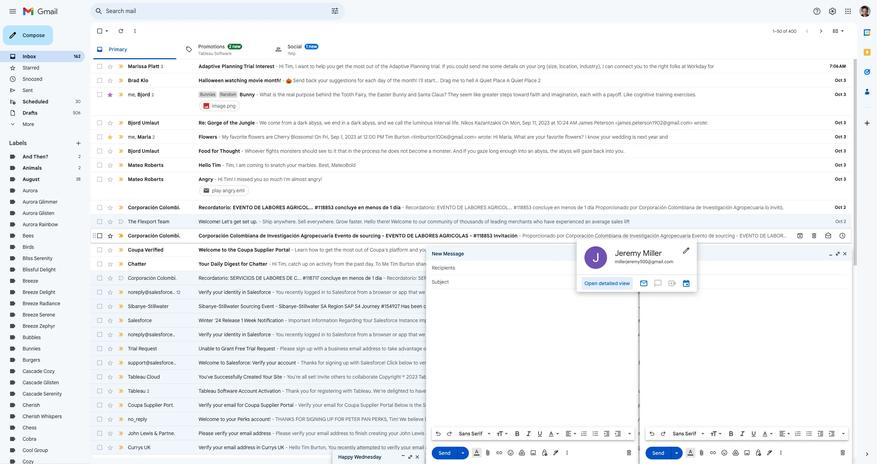 Task type: describe. For each thing, give the bounding box(es) containing it.
kazantzakis
[[475, 120, 501, 126]]

37 ‌ from the left
[[517, 346, 517, 352]]

in up week
[[242, 289, 246, 296]]

hi left maria,
[[493, 134, 498, 140]]

4 sibanye- from the left
[[475, 304, 495, 310]]

anywhere.
[[274, 219, 297, 225]]

<timburton1006@gmail.com>
[[411, 134, 477, 140]]

this right make
[[587, 402, 595, 409]]

11 row from the top
[[90, 229, 877, 243]]

24 ‌ from the left
[[500, 346, 500, 352]]

1 vertical spatial software
[[631, 275, 651, 282]]

49 ‌ from the left
[[532, 346, 532, 352]]

1 place from the left
[[493, 77, 505, 84]]

2 vertical spatial oct 2
[[835, 247, 846, 253]]

halloween watching movie month!
[[199, 77, 281, 84]]

the right made
[[777, 304, 784, 310]]

10 ‌ from the left
[[483, 346, 483, 352]]

roberts for eighth row
[[144, 176, 164, 183]]

2 vertical spatial operating
[[486, 445, 508, 451]]

corporación colombi. for corporación colombiana de investigación agropecuaria evento de sourcing - evento de labores agricolas -  #118853 invitación
[[128, 233, 180, 239]]

2 planning from the left
[[410, 63, 430, 70]]

2 a from the left
[[507, 77, 510, 84]]

toolbar inside row
[[793, 233, 849, 240]]

2 vertical spatial ensure
[[667, 445, 682, 451]]

serenity for bliss serenity
[[34, 255, 52, 262]]

mac for 18th row
[[546, 332, 556, 338]]

supplier down ship
[[254, 247, 274, 253]]

row containing the flexport team
[[90, 215, 852, 229]]

0 vertical spatial proporcionado
[[595, 205, 629, 211]]

row containing salesforce
[[90, 314, 852, 328]]

undo ‪(⌘z)‬ image
[[648, 431, 655, 438]]

username: down service
[[568, 332, 592, 338]]

recordatorio: down the 'daily'
[[199, 275, 229, 282]]

18 ‌ from the left
[[493, 346, 493, 352]]

of right advantage
[[423, 346, 428, 352]]

older image
[[818, 28, 825, 35]]

cell for tableau software account activation
[[826, 388, 852, 395]]

system: for 15th row
[[528, 289, 545, 296]]

identity for 15th row
[[224, 289, 241, 296]]

cmwg@force.com for 18th row
[[629, 332, 670, 338]]

share!﻿
[[547, 261, 561, 267]]

of up the day
[[375, 63, 379, 70]]

0 horizontal spatial each
[[365, 77, 376, 84]]

hi right interest
[[279, 63, 284, 70]]

sans serif option for more send options icon
[[671, 431, 700, 438]]

14 ‌ from the left
[[488, 346, 488, 352]]

50 ‌ from the left
[[533, 346, 533, 352]]

italic ‪(⌘i)‬ image
[[525, 431, 532, 438]]

always
[[457, 417, 472, 423]]

welcome for learn how to get the most out of coupa's platform and your new account. click here to view this email in your browser. welcome to the coupa supplier portal! as a valued supplier, we are excited to
[[199, 247, 220, 253]]

1 horizontal spatial on
[[502, 120, 509, 126]]

0 vertical spatial tim,
[[285, 63, 294, 70]]

2 horizontal spatial abyss,
[[535, 148, 549, 154]]

did
[[557, 402, 564, 409]]

tableau left software.
[[419, 374, 436, 381]]

you'll
[[536, 388, 547, 395]]

2 agricolas from the left
[[790, 233, 817, 239]]

that for 15th row
[[408, 289, 417, 296]]

oct 2 for ship anywhere. sell everywhere. grow faster. hello there! welcome to our community of thousands of leading merchants who have experienced an average sales lift
[[836, 219, 846, 224]]

am
[[570, 120, 577, 126]]

from down got
[[610, 388, 621, 395]]

team
[[157, 219, 169, 225]]

6 sibanye- from the left
[[721, 304, 741, 310]]

and right faith
[[542, 92, 550, 98]]

bulleted list ‪(⌘⇧8)‬ image
[[592, 431, 599, 438]]

0 horizontal spatial not
[[400, 148, 408, 154]]

the left real
[[278, 92, 285, 98]]

marbles.
[[298, 162, 317, 169]]

0 vertical spatial invitó,
[[770, 205, 784, 211]]

2023 right 11,
[[538, 120, 550, 126]]

7:06 am
[[830, 64, 846, 69]]

4 ‌ from the left
[[475, 346, 475, 352]]

undo ‪(⌘z)‬ image
[[435, 431, 442, 438]]

22 ‌ from the left
[[498, 346, 498, 352]]

2 journey from the left
[[638, 304, 657, 310]]

oct 3 for hello tim
[[835, 163, 846, 168]]

2 recognize. from the top
[[439, 332, 463, 338]]

2 vertical spatial timburton1006-
[[711, 360, 747, 366]]

cherish link
[[23, 402, 40, 409]]

glimmer
[[39, 199, 58, 205]]

Subject field
[[646, 279, 846, 286]]

breeze for breeze serene
[[23, 312, 38, 318]]

oct for re: gorge of the jungle
[[835, 120, 842, 125]]

and left that's
[[503, 417, 511, 423]]

©
[[402, 374, 405, 381]]

sep 29
[[833, 290, 846, 295]]

cherish whispers link
[[23, 414, 62, 420]]

concluye up who
[[533, 205, 553, 211]]

from for row containing chatter
[[334, 261, 344, 267]]

merchants
[[508, 219, 532, 225]]

0 vertical spatial back
[[306, 77, 317, 84]]

1 a from the left
[[475, 77, 478, 84]]

0 vertical spatial our
[[419, 219, 426, 225]]

28 ‌ from the left
[[505, 346, 505, 352]]

0 horizontal spatial click
[[387, 360, 398, 366]]

2 vertical spatial proporcionado
[[571, 275, 605, 282]]

1 chatter from the left
[[128, 261, 146, 267]]

aurora rainbow
[[23, 222, 58, 228]]

menos up there! on the left of the page
[[365, 205, 381, 211]]

2 chatter from the left
[[249, 261, 267, 267]]

bees
[[23, 233, 34, 239]]

close image
[[842, 251, 848, 257]]

mateo roberts for eighth row
[[128, 176, 164, 183]]

1 vertical spatial tim,
[[226, 162, 235, 169]]

portal up thanks
[[280, 402, 294, 409]]

& left service
[[569, 318, 573, 324]]

2 evento from the left
[[692, 233, 707, 239]]

1 of from the left
[[686, 417, 693, 423]]

url:
[[566, 360, 576, 366]]

and right platform
[[409, 247, 418, 253]]

for down the set!
[[310, 388, 316, 395]]

1 information from the left
[[312, 318, 338, 324]]

2 vertical spatial back
[[562, 388, 573, 395]]

the left security
[[414, 402, 422, 409]]

sans serif for sans serif option corresponding to more send options icon
[[673, 431, 696, 437]]

you right "thank"
[[300, 388, 309, 395]]

mateo roberts for 21th row from the bottom of the page
[[128, 162, 164, 169]]

more options image for insert signature image
[[565, 450, 569, 457]]

1 horizontal spatial out
[[366, 63, 373, 70]]

program
[[585, 417, 605, 423]]

logged for 15th row
[[304, 289, 320, 296]]

training
[[650, 388, 668, 395]]

1 vertical spatial proporcionado
[[522, 233, 556, 239]]

3 stillwater from the left
[[299, 304, 319, 310]]

more button
[[0, 119, 85, 130]]

bubbles
[[23, 335, 41, 341]]

of left the 'coupa's'
[[364, 247, 369, 253]]

yelp
[[288, 51, 296, 56]]

1 vertical spatial community
[[487, 388, 512, 395]]

for right thanks at the bottom left of the page
[[318, 360, 324, 366]]

38
[[76, 177, 81, 182]]

burton down call
[[394, 134, 410, 140]]

2 s4 from the left
[[632, 304, 637, 310]]

new for social
[[309, 44, 317, 49]]

a up blossoms!
[[293, 120, 296, 126]]

quickly
[[704, 318, 720, 324]]

1 vertical spatial what
[[514, 134, 526, 140]]

sep left 1,
[[331, 134, 339, 140]]

2 sa from the left
[[597, 304, 604, 310]]

2 vertical spatial browser:
[[446, 445, 466, 451]]

cell for unable to grant free trial request
[[826, 346, 852, 353]]

2 inside tab
[[229, 44, 231, 49]]

bunnies inside row
[[200, 92, 215, 97]]

industry),
[[580, 63, 601, 70]]

1 important from the left
[[288, 318, 310, 324]]

2 horizontal spatial get
[[336, 63, 344, 70]]

0 vertical spatial por
[[630, 205, 638, 211]]

1 vertical spatial on
[[315, 134, 321, 140]]

to down the approaching
[[671, 332, 676, 338]]

welcome for thanks for signing up with salesforce! click below to verify your account. verify account to easily log in later, save this url: https://app-nosoftware-2128.my.salesforce.com username: timburton1006-
[[199, 360, 219, 366]]

chrome for 15th row
[[485, 289, 503, 296]]

1 horizontal spatial on
[[519, 63, 525, 70]]

2 perks from the left
[[572, 417, 584, 423]]

invite
[[318, 374, 330, 381]]

more send options image
[[673, 450, 680, 457]]

#118853 up minimize image
[[822, 233, 840, 239]]

0 horizontal spatial are
[[266, 134, 273, 140]]

adaptive planning trial interest - hi tim, i want to help you get the most out of the adaptive planning trial. if you could send me some details on your org (size, location, industry), i can connect you to the right folks at workday for
[[199, 63, 714, 70]]

2 #118717 from the left
[[491, 275, 507, 282]]

1 vertical spatial lo
[[778, 275, 782, 282]]

cascade serenity link
[[23, 391, 62, 398]]

lift
[[624, 219, 630, 225]]

oct for halloween watching movie month!
[[835, 78, 842, 83]]

trial right free
[[246, 346, 256, 352]]

the up suggestions
[[345, 63, 352, 70]]

1 vertical spatial hello
[[364, 219, 375, 225]]

0 vertical spatial if
[[442, 63, 445, 70]]

in down corporación colombiana de investigación agropecuaria evento de sourcing - evento de labores agricolas -  #118853 invitación - proporcionado por corporación colombiana de investigación agropecuaria evento de sourcing - evento de labores agricolas - #118853 invitación ¡buena
[[525, 247, 529, 253]]

2 inside me , maria 2
[[152, 134, 155, 140]]

row containing marissa platt
[[90, 59, 852, 73]]

0 vertical spatial we
[[260, 120, 267, 126]]

numbered list ‪(⌘⇧7)‬ image for bulleted list ‪(⌘⇧8)‬ image
[[794, 431, 801, 438]]

0 horizontal spatial at
[[357, 134, 362, 140]]

missed
[[237, 176, 253, 183]]

1 vertical spatial ensure
[[677, 332, 693, 338]]

thank
[[286, 388, 299, 395]]

supplier left port.
[[144, 402, 162, 409]]

aurora for aurora link
[[23, 188, 38, 194]]

4 row from the top
[[90, 116, 852, 130]]

i right industry),
[[602, 63, 604, 70]]

2 vertical spatial hello
[[289, 445, 300, 451]]

the up digest
[[228, 247, 236, 253]]

2 bunny from the left
[[393, 92, 407, 98]]

cobra link
[[23, 436, 36, 443]]

angry!
[[308, 176, 322, 183]]

is left real
[[273, 92, 276, 98]]

40 ‌ from the left
[[521, 346, 521, 352]]

1 horizontal spatial an
[[585, 219, 591, 225]]

2 john from the left
[[399, 431, 410, 437]]

the right fairy,
[[368, 92, 376, 98]]

bulleted list ‪(⌘⇧8)‬ image
[[806, 431, 813, 438]]

0 vertical spatial that
[[338, 148, 347, 154]]

cherish for cherish link on the bottom left
[[23, 402, 40, 409]]

you up especially
[[616, 402, 624, 409]]

2 vertical spatial mac
[[528, 445, 538, 451]]

that for 18th row
[[408, 332, 417, 338]]

2 vertical spatial tim,
[[278, 261, 287, 267]]

a left post.
[[433, 261, 435, 267]]

you right the if
[[468, 148, 476, 154]]

snoozed
[[23, 76, 42, 82]]

cascade serenity
[[23, 391, 62, 398]]

concluye up grow
[[335, 205, 357, 211]]

almost
[[292, 176, 307, 183]]

bjord umlaut for re: gorge of the jungle
[[128, 120, 159, 126]]

service
[[574, 318, 590, 324]]

tim up does
[[385, 134, 393, 140]]

6 row from the top
[[90, 144, 852, 158]]

post.
[[437, 261, 448, 267]]

enterprises
[[824, 275, 849, 282]]

this right is
[[633, 261, 641, 267]]

2 email. from the left
[[660, 402, 673, 409]]

august
[[23, 176, 40, 183]]

, for maria
[[135, 134, 136, 140]]

insert link ‪(⌘k)‬ image
[[710, 450, 717, 457]]

1 has from the left
[[401, 304, 410, 310]]

there!
[[377, 219, 390, 225]]

often
[[574, 388, 586, 395]]

fri, sep 22, 2023, 5:24 pm element
[[833, 445, 846, 452]]

22
[[841, 445, 846, 451]]

12 ‌ from the left
[[485, 346, 485, 352]]

serenity for cascade serenity
[[43, 391, 62, 398]]

2 vertical spatial you
[[328, 445, 336, 451]]

oct 3 for food for thought
[[835, 148, 846, 154]]

1 gaze from the left
[[477, 148, 488, 154]]

0 horizontal spatial an
[[528, 148, 533, 154]]

27 ‌ from the left
[[504, 346, 504, 352]]

50
[[777, 28, 782, 34]]

0 horizontal spatial sourcing
[[360, 233, 381, 239]]

for right food
[[212, 148, 219, 154]]

start...
[[424, 77, 439, 84]]

2 vertical spatial account's
[[695, 445, 716, 451]]

0 horizontal spatial come
[[268, 120, 280, 126]]

let's
[[222, 219, 232, 225]]

browser for 18th row
[[373, 332, 391, 338]]

2 new
[[229, 44, 241, 49]]

2 horizontal spatial are
[[704, 247, 711, 253]]

2 place from the left
[[524, 77, 537, 84]]

the left abyss
[[550, 148, 558, 154]]

1 horizontal spatial account
[[479, 360, 498, 366]]

tableau down rights
[[468, 388, 486, 395]]

39 ‌ from the left
[[519, 346, 519, 352]]

55 ‌ from the left
[[540, 346, 540, 352]]

1 horizontal spatial should
[[441, 417, 456, 423]]

1 vertical spatial come
[[549, 388, 561, 395]]

30 ‌ from the left
[[508, 346, 508, 352]]

1 horizontal spatial pm
[[522, 261, 530, 267]]

1 vertical spatial account
[[239, 388, 257, 395]]

1 vertical spatial have
[[415, 388, 426, 395]]

new for promotions
[[232, 44, 241, 49]]

1 horizontal spatial if
[[543, 402, 546, 409]]

21 ‌ from the left
[[497, 346, 497, 352]]

tim right share!﻿
[[562, 261, 570, 267]]

coupa up peter
[[344, 402, 359, 409]]

1 vertical spatial each
[[580, 92, 591, 98]]

0 vertical spatial most
[[354, 63, 365, 70]]

currys uk
[[128, 445, 150, 451]]

bjord umlaut for food for thought
[[128, 148, 159, 154]]

of right 50
[[783, 28, 787, 34]]

2023 right ©
[[406, 374, 417, 381]]

1 dark from the left
[[297, 120, 307, 126]]

1 horizontal spatial have
[[544, 219, 555, 225]]

3 for row containing brad klo
[[844, 78, 846, 83]]

pop out image for close icon
[[835, 251, 841, 257]]

1 instance from the left
[[399, 318, 418, 324]]

trial.
[[431, 63, 441, 70]]

row containing coupa supplier port.
[[90, 399, 852, 413]]

3 lewis from the left
[[458, 431, 471, 437]]

breeze delight
[[23, 289, 55, 296]]

26 ‌ from the left
[[503, 346, 503, 352]]

corporación colombi. for recordatorio: evento de labores agricol... #118853 concluye en menos de 1 día
[[128, 205, 180, 211]]

underline ‪(⌘u)‬ image for italic ‪(⌘i)‬ image
[[536, 431, 543, 438]]

security,
[[718, 445, 737, 451]]

2 important from the left
[[419, 318, 441, 324]]

cascade for cascade serenity
[[23, 391, 42, 398]]

me
[[382, 261, 389, 267]]

sibanye-stillwater sourcing event - sibanye-stillwater sa region sap s4 journey #154927 has been changed
[[199, 304, 443, 310]]

sans serif option for more send options image at the bottom right
[[458, 431, 486, 438]]

1 winter from the left
[[199, 318, 213, 324]]

mac for 15th row
[[546, 289, 556, 296]]

process
[[362, 148, 380, 154]]

1 region from the left
[[328, 304, 343, 310]]

minimize image
[[400, 455, 406, 460]]

for right the workday
[[708, 63, 714, 70]]

and left call
[[378, 120, 386, 126]]

2 month! from the left
[[402, 77, 417, 84]]

0 horizontal spatial get
[[234, 219, 241, 225]]

the left tooth
[[333, 92, 340, 98]]

username: up user
[[686, 360, 710, 366]]

sign
[[296, 346, 305, 352]]

address.
[[425, 445, 445, 451]]

to up powered by sibanye-stillwater sourcing event - sibanye-stillwater sa region sap s4 journey #154927 has been changed sibanye-stillwater made the following changes to the sourcing event:
[[671, 289, 676, 296]]

in down sibanye-stillwater sourcing event - sibanye-stillwater sa region sap s4 journey #154927 has been changed at the bottom of the page
[[321, 332, 325, 338]]

0 vertical spatial wrote:
[[694, 120, 708, 126]]

sell
[[298, 219, 306, 225]]

in right 'log' at right
[[528, 360, 532, 366]]

is right the release
[[670, 318, 673, 324]]

grow
[[336, 219, 348, 225]]

with up collaborate
[[350, 360, 359, 366]]

garden
[[516, 431, 533, 437]]

oct 3 for flowers
[[835, 134, 846, 140]]

coupa up digest
[[237, 247, 253, 253]]

for up fairy,
[[358, 77, 364, 84]]

16 ‌ from the left
[[490, 346, 490, 352]]

2 vertical spatial osx
[[539, 445, 549, 451]]

1 horizontal spatial can
[[626, 402, 634, 409]]

corporación colombi. for recordatorio: servicios de labores de c... #118717 concluye en menos de 1 día
[[128, 275, 177, 282]]

numbered list ‪(⌘⇧7)‬ image for bulleted list ‪(⌘⇧8)‬ icon
[[581, 431, 588, 438]]

formatting options toolbar for insert files using drive image's insert photo
[[646, 428, 848, 441]]

1 horizontal spatial are
[[527, 134, 534, 140]]

settings image
[[828, 7, 837, 16]]

for down registering
[[337, 402, 343, 409]]

29
[[841, 290, 846, 295]]

2 favorite from the left
[[547, 134, 564, 140]]

and right groups
[[716, 388, 724, 395]]

1 been from the left
[[411, 304, 422, 310]]

0 horizontal spatial wrote:
[[478, 134, 492, 140]]

as
[[437, 388, 442, 395]]

umlaut for re: gorge of the jungle - we come from a dark abyss, we end in a dark abyss, and we call the luminous interval life. nikos kazantzakis on mon, sep 11, 2023 at 10:24 am james peterson <james.peterson1902@gmail.com> wrote:
[[142, 120, 159, 126]]

portal left learn
[[275, 247, 290, 253]]

some
[[490, 63, 502, 70]]

this right view
[[502, 247, 510, 253]]

0 horizontal spatial community
[[428, 219, 452, 225]]

redo ‪(⌘y)‬ image for undo ‪(⌘z)‬ image
[[446, 431, 453, 438]]

pop out image for close image
[[407, 455, 413, 460]]

2 horizontal spatial back
[[593, 148, 604, 154]]

2 dark from the left
[[351, 120, 361, 126]]

main content containing promotions
[[90, 23, 877, 465]]

me right "drag"
[[452, 77, 459, 84]]

much
[[270, 176, 282, 183]]

roberts for 21th row from the bottom of the page
[[144, 162, 164, 169]]

1 horizontal spatial the
[[619, 318, 627, 324]]

life.
[[452, 120, 460, 126]]

this right ignore
[[651, 402, 659, 409]]

0 vertical spatial account.
[[441, 247, 460, 253]]

oct for food for thought
[[835, 148, 842, 154]]

cherish whispers
[[23, 414, 62, 420]]

burton left enterprises at the bottom of page
[[807, 275, 822, 282]]

recordatorio: up 'welcome!'
[[199, 205, 231, 211]]

burton down platform
[[399, 261, 415, 267]]

1 horizontal spatial tim!
[[389, 417, 398, 423]]

you left did
[[547, 402, 555, 409]]

1 adaptive from the left
[[199, 63, 220, 70]]

1 request from the left
[[139, 346, 157, 352]]

1 horizontal spatial por
[[606, 275, 614, 282]]

chrome for 18th row
[[485, 332, 503, 338]]

bliss serenity link
[[23, 255, 52, 262]]

loyalty
[[425, 417, 439, 423]]

of right gorge
[[223, 120, 228, 126]]

2 vertical spatial chrome
[[467, 445, 485, 451]]

0 horizontal spatial should
[[302, 148, 317, 154]]

1 lewis from the left
[[140, 431, 153, 437]]

search mail image
[[93, 5, 105, 18]]

account
[[278, 360, 296, 366]]

drafts link
[[23, 110, 37, 116]]

dialog containing sans serif
[[640, 247, 852, 465]]

6 stillwater from the left
[[741, 304, 762, 310]]

2 ‌ from the left
[[472, 346, 472, 352]]

cell for you've successfully created your site
[[826, 374, 852, 381]]

help
[[316, 63, 326, 70]]

0 horizontal spatial what
[[260, 92, 271, 98]]

1 regarding from the left
[[339, 318, 362, 324]]

operating for 15th row
[[504, 289, 526, 296]]

insert signature image
[[552, 450, 559, 457]]

2 region from the left
[[605, 304, 620, 310]]

cherry
[[274, 134, 290, 140]]

row containing no_reply
[[90, 413, 852, 427]]

bold ‪(⌘b)‬ image
[[728, 431, 735, 438]]

bjord for re: gorge of the jungle - we come from a dark abyss, we end in a dark abyss, and we call the luminous interval life. nikos kazantzakis on mon, sep 11, 2023 at 10:24 am james peterson <james.peterson1902@gmail.com> wrote:
[[128, 120, 141, 126]]

0 horizontal spatial abyss,
[[309, 120, 323, 126]]

peterson
[[594, 120, 614, 126]]

i left missed
[[234, 176, 235, 183]]

2 vertical spatial recently
[[337, 445, 356, 451]]

1 sibanye- from the left
[[128, 304, 148, 310]]

and right the year
[[659, 134, 668, 140]]

0 horizontal spatial hello
[[199, 162, 211, 169]]

41 ‌ from the left
[[522, 346, 522, 352]]

11 ‌ from the left
[[484, 346, 484, 352]]

valued
[[660, 247, 675, 253]]

delight for breeze delight
[[39, 289, 55, 296]]

browser: for 18th row
[[464, 332, 484, 338]]

oct 2 for recordatorio: evento de labores agricol... #118853 concluye en menos de 1 día proporcionado por corporación colombiana de investigación agropecuaria lo invitó,
[[835, 205, 846, 210]]

oct for recordatorio: evento de labores agricol... #118853 concluye en menos de 1 día
[[835, 205, 842, 210]]

14 row from the top
[[90, 271, 854, 286]]

supplier up pan
[[360, 402, 379, 409]]

2 vertical spatial account.
[[426, 431, 445, 437]]

0 vertical spatial bjord
[[137, 91, 150, 98]]

fri, sep 29, 2023, 3:05 pm element
[[833, 275, 846, 282]]

0 horizontal spatial tim!
[[224, 176, 233, 183]]

2 oct 3 from the top
[[835, 92, 846, 97]]

happy
[[338, 454, 353, 461]]

welcome! let's get set up. - ship anywhere. sell everywhere. grow faster. hello there! welcome to our community of thousands of leading merchants who have experienced an average sales lift
[[199, 219, 630, 225]]

sep for sep 25
[[833, 431, 840, 436]]

0 vertical spatial click
[[462, 247, 472, 253]]

1 sa from the left
[[321, 304, 327, 310]]

you for 18th row
[[276, 332, 284, 338]]

or for 18th row
[[392, 332, 397, 338]]

redo ‪(⌘y)‬ image for undo ‪(⌘z)‬ icon
[[660, 431, 667, 438]]

aurora for aurora rainbow
[[23, 222, 38, 228]]

cascade for cascade cozy
[[23, 369, 42, 375]]

tab list inside main content
[[90, 40, 857, 59]]

tab list right close icon
[[857, 23, 877, 439]]

the right the day
[[393, 77, 400, 84]]

indent less ‪(⌘[)‬ image
[[817, 431, 824, 438]]

1 horizontal spatial abyss,
[[362, 120, 376, 126]]

of left thousands
[[454, 219, 458, 225]]

from up cherry
[[281, 120, 292, 126]]

please verify your email address - please verify your email address to finish creating your john lewis account. john lewis & partners home & garden electricals women men verify your email hello, verify your email address to
[[199, 431, 710, 437]]

tableau for tableau cloud
[[128, 374, 146, 381]]

al
[[850, 275, 854, 282]]

2 inside tableau 2
[[147, 389, 149, 394]]

0 horizontal spatial the
[[128, 219, 136, 225]]

1 horizontal spatial we
[[399, 417, 406, 423]]

1 vertical spatial not
[[565, 402, 572, 409]]

they
[[448, 92, 459, 98]]

exercises.
[[674, 92, 696, 98]]

logged for 18th row
[[304, 332, 320, 338]]

is
[[628, 261, 632, 267]]

3 row from the top
[[90, 88, 852, 116]]

sans serif for sans serif option corresponding to more send options image at the bottom right
[[459, 431, 482, 437]]

the left right
[[649, 63, 657, 70]]

zephyr
[[39, 323, 55, 330]]

43 ‌ from the left
[[524, 346, 524, 352]]

app for 15th row
[[398, 289, 407, 296]]

46 ‌ from the left
[[528, 346, 528, 352]]

row containing support@salesforce..
[[90, 356, 852, 370]]

2 lewis from the left
[[412, 431, 424, 437]]

view
[[491, 247, 501, 253]]

sep for sep 30
[[832, 261, 840, 267]]

1 you've from the left
[[199, 374, 213, 381]]

2 horizontal spatial at
[[681, 63, 686, 70]]

oct for flowers
[[835, 134, 842, 140]]

2 notification from the left
[[592, 318, 618, 324]]

compose
[[23, 32, 45, 39]]

hi left catch
[[272, 261, 277, 267]]

user
[[686, 388, 697, 395]]

0 vertical spatial pm
[[377, 134, 384, 140]]

movie
[[248, 77, 263, 84]]

i left want
[[295, 63, 297, 70]]

0 horizontal spatial can
[[605, 63, 613, 70]]

2 servicios from the left
[[418, 275, 443, 282]]

0 vertical spatial ensure
[[677, 289, 693, 296]]

we right 'supplier,' at the bottom
[[696, 247, 702, 253]]

bunnies inside labels navigation
[[23, 346, 40, 352]]

& left partners
[[472, 431, 476, 437]]

snatch
[[270, 162, 286, 169]]

coming
[[247, 162, 263, 169]]

greater
[[482, 92, 499, 98]]

the left 'process'
[[353, 148, 361, 154]]

from for 18th row
[[357, 332, 368, 338]]

of left leading
[[485, 219, 489, 225]]



Task type: locate. For each thing, give the bounding box(es) containing it.
what
[[260, 92, 271, 98], [514, 134, 526, 140]]

release
[[652, 318, 668, 324]]

refresh image
[[117, 28, 124, 35]]

3 john from the left
[[446, 431, 457, 437]]

sep 25
[[833, 431, 846, 436]]

random
[[220, 92, 236, 97]]

2 vertical spatial por
[[606, 275, 614, 282]]

here
[[474, 247, 484, 253]]

row containing brad klo
[[90, 73, 852, 88]]

2 currys from the left
[[262, 445, 277, 451]]

we up advantage
[[419, 332, 425, 338]]

redo ‪(⌘y)‬ image
[[446, 431, 453, 438], [660, 431, 667, 438]]

cell for welcome to your perks account!
[[826, 416, 852, 423]]

should left see
[[302, 148, 317, 154]]

1 evento from the left
[[335, 233, 351, 239]]

7 row from the top
[[90, 158, 852, 172]]

place up faith
[[524, 77, 537, 84]]

concluye down 4:54
[[509, 275, 529, 282]]

21 row from the top
[[90, 370, 852, 384]]

seattle,
[[539, 374, 556, 381]]

faith
[[530, 92, 540, 98]]

identity for 18th row
[[224, 332, 241, 338]]

2 row from the top
[[90, 73, 852, 88]]

and inside row
[[453, 148, 462, 154]]

1 vertical spatial on
[[309, 261, 315, 267]]

gmail image
[[23, 4, 61, 18]]

umlaut up maria
[[142, 120, 159, 126]]

not right does
[[400, 148, 408, 154]]

verify your identity in salesforce - you recently logged in to salesforce from a browser or app that we don't recognize. browser: chrome operating system: mac osx username: timburton1006-cmwg@force.com to ensure your account's for 15th row
[[199, 289, 727, 296]]

tim up following
[[798, 275, 806, 282]]

1 horizontal spatial at
[[551, 120, 555, 126]]

0 horizontal spatial lo
[[765, 205, 769, 211]]

38 ‌ from the left
[[518, 346, 518, 352]]

tab list containing promotions
[[90, 40, 857, 59]]

social, one new message, tab
[[269, 40, 358, 59]]

of right the day
[[387, 77, 392, 84]]

47 ‌ from the left
[[529, 346, 529, 352]]

1 horizontal spatial discard draft ‪(⌘⇧d)‬ image
[[839, 450, 846, 457]]

noreply@salesforce.. for noreply@salesforce..
[[128, 332, 175, 338]]

account's left insert emoji ‪(⌘⇧2)‬ icon
[[695, 445, 716, 451]]

sourcing for sap
[[842, 304, 861, 310]]

0 vertical spatial tim!
[[224, 176, 233, 183]]

30 inside labels navigation
[[75, 99, 81, 104]]

software for tableau software
[[214, 51, 231, 56]]

maria
[[137, 134, 151, 140]]

browser: for 15th row
[[464, 289, 484, 296]]

am
[[239, 162, 246, 169]]

4 oct 3 from the top
[[835, 134, 846, 140]]

insert photo image for insert files using drive icon
[[530, 450, 537, 457]]

1 horizontal spatial into
[[606, 148, 614, 154]]

created
[[545, 417, 562, 423]]

0 vertical spatial come
[[268, 120, 280, 126]]

#154927
[[381, 304, 400, 310], [658, 304, 677, 310]]

to left build
[[704, 261, 709, 267]]

browser: down please verify your email address - please verify your email address to finish creating your john lewis account. john lewis & partners home & garden electricals women men verify your email hello, verify your email address to at the bottom of the page
[[446, 445, 466, 451]]

Search mail text field
[[106, 8, 311, 15]]

you left 'so'
[[254, 176, 262, 183]]

0 horizontal spatial c...
[[294, 275, 301, 282]]

20 ‌ from the left
[[495, 346, 495, 352]]

pm right '12:00'
[[377, 134, 384, 140]]

0 horizontal spatial changed
[[424, 304, 443, 310]]

c... down catch
[[294, 275, 301, 282]]

2 send button from the left
[[646, 447, 671, 460]]

evento down grow
[[335, 233, 351, 239]]

can left connect
[[605, 63, 613, 70]]

identity down the release
[[224, 332, 241, 338]]

more options image for insert signature icon
[[779, 450, 783, 457]]

breeze for breeze zephyr
[[23, 323, 38, 330]]

3 inside marissa platt 3
[[161, 64, 163, 69]]

sans serif
[[459, 431, 482, 437], [673, 431, 696, 437]]

faster.
[[349, 219, 363, 225]]

toggle split pane mode image
[[832, 28, 839, 35]]

chatter right digest
[[249, 261, 267, 267]]

400
[[788, 28, 796, 34]]

close image
[[414, 455, 420, 460]]

send button left more send options image at the bottom right
[[432, 447, 457, 460]]

0 horizontal spatial journey
[[362, 304, 380, 310]]

0 horizontal spatial #118717
[[303, 275, 319, 282]]

48 ‌ from the left
[[531, 346, 531, 352]]

None checkbox
[[96, 28, 103, 35], [96, 63, 103, 70], [96, 77, 103, 84], [96, 91, 103, 98], [96, 119, 103, 127], [96, 134, 103, 141], [96, 162, 103, 169], [96, 176, 103, 183], [96, 218, 103, 225], [96, 247, 103, 254], [96, 275, 103, 282], [96, 289, 103, 296], [96, 331, 103, 339], [96, 360, 103, 367], [96, 374, 103, 381], [96, 388, 103, 395], [96, 402, 103, 409], [96, 445, 103, 452], [96, 459, 103, 465], [96, 28, 103, 35], [96, 63, 103, 70], [96, 77, 103, 84], [96, 91, 103, 98], [96, 119, 103, 127], [96, 134, 103, 141], [96, 162, 103, 169], [96, 176, 103, 183], [96, 218, 103, 225], [96, 247, 103, 254], [96, 275, 103, 282], [96, 289, 103, 296], [96, 331, 103, 339], [96, 360, 103, 367], [96, 374, 103, 381], [96, 388, 103, 395], [96, 402, 103, 409], [96, 445, 103, 452], [96, 459, 103, 465]]

discard draft ‪(⌘⇧d)‬ image inside dialog
[[839, 450, 846, 457]]

should down code
[[441, 417, 456, 423]]

sourcing up week
[[240, 304, 260, 310]]

1 stillwater from the left
[[148, 304, 169, 310]]

row containing currys uk
[[90, 441, 852, 455]]

0 vertical spatial on
[[519, 63, 525, 70]]

tim! up play angry.eml
[[224, 176, 233, 183]]

underline ‪(⌘u)‬ image
[[536, 431, 543, 438], [750, 431, 757, 438]]

35 ‌ from the left
[[514, 346, 514, 352]]

1 horizontal spatial numbered list ‪(⌘⇧7)‬ image
[[794, 431, 801, 438]]

sans serif down some
[[673, 431, 696, 437]]

advanced search options image
[[328, 4, 342, 18]]

for right thanks
[[296, 417, 305, 423]]

0 horizontal spatial redo ‪(⌘y)‬ image
[[446, 431, 453, 438]]

row containing coupa verified
[[90, 243, 852, 257]]

0 horizontal spatial sans serif
[[459, 431, 482, 437]]

1 horizontal spatial what
[[514, 134, 526, 140]]

1 vertical spatial mac
[[546, 332, 556, 338]]

1 horizontal spatial serif
[[685, 431, 696, 437]]

indent more ‪(⌘])‬ image
[[828, 431, 835, 438]]

powered by sibanye-stillwater sourcing event - sibanye-stillwater sa region sap s4 journey #154927 has been changed sibanye-stillwater made the following changes to the sourcing event: 
[[448, 304, 877, 310]]

or
[[392, 289, 397, 296], [392, 332, 397, 338]]

bees link
[[23, 233, 34, 239]]

1 horizontal spatial john
[[399, 431, 410, 437]]

0 vertical spatial out
[[366, 63, 373, 70]]

new inside promotions, 2 new messages, tab
[[232, 44, 241, 49]]

hello down food
[[199, 162, 211, 169]]

0 vertical spatial you
[[276, 289, 284, 296]]

favorite right the my
[[230, 134, 247, 140]]

indent more ‪(⌘])‬ image
[[614, 431, 622, 438]]

hello left burton, on the bottom left of page
[[289, 445, 300, 451]]

1 horizontal spatial currys
[[262, 445, 277, 451]]

account
[[479, 360, 498, 366], [239, 388, 257, 395]]

bjord umlaut down maria
[[128, 148, 159, 154]]

2 horizontal spatial john
[[446, 431, 457, 437]]

the left jungle
[[230, 120, 238, 126]]

toggle confidential mode image for insert files using drive icon's insert photo
[[541, 450, 548, 457]]

promotions, 2 new messages, tab
[[180, 40, 269, 59]]

cell for verify your email for coupa supplier portal
[[826, 402, 852, 409]]

made
[[763, 304, 776, 310]]

new inside the social, one new message, "tab"
[[309, 44, 317, 49]]

image.png
[[212, 103, 236, 109]]

john down believe
[[399, 431, 410, 437]]

17 ‌ from the left
[[491, 346, 491, 352]]

2 you've from the left
[[599, 374, 613, 381]]

support image
[[813, 7, 821, 16]]

indent less ‪(⌘[)‬ image
[[603, 431, 610, 438]]

umlaut for food for thought - whoever fights monsters should see to it that in the process he does not become a monster. and if you gaze long enough into an abyss, the abyss will gaze back into you.
[[142, 148, 159, 154]]

new right the 'social'
[[309, 44, 317, 49]]

stillwater
[[148, 304, 169, 310], [219, 304, 239, 310], [299, 304, 319, 310], [495, 304, 516, 310], [576, 304, 596, 310], [741, 304, 762, 310]]

51 ‌ from the left
[[535, 346, 535, 352]]

cmwg@force.com down the release
[[629, 332, 670, 338]]

23 row from the top
[[90, 399, 852, 413]]

2 horizontal spatial por
[[630, 205, 638, 211]]

10:24
[[557, 120, 569, 126]]

tim left burton, on the bottom left of page
[[301, 445, 309, 451]]

important
[[288, 318, 310, 324], [419, 318, 441, 324]]

13 row from the top
[[90, 257, 852, 271]]

notification right service
[[592, 318, 618, 324]]

row
[[90, 59, 852, 73], [90, 73, 852, 88], [90, 88, 852, 116], [90, 116, 852, 130], [90, 130, 852, 144], [90, 144, 852, 158], [90, 158, 852, 172], [90, 172, 852, 201], [90, 201, 852, 215], [90, 215, 852, 229], [90, 229, 877, 243], [90, 243, 852, 257], [90, 257, 852, 271], [90, 271, 854, 286], [90, 286, 852, 300], [90, 300, 877, 314], [90, 314, 852, 328], [90, 328, 852, 342], [90, 342, 852, 356], [90, 356, 852, 370], [90, 370, 852, 384], [90, 384, 852, 399], [90, 399, 852, 413], [90, 413, 852, 427], [90, 427, 852, 441], [90, 441, 852, 455], [90, 455, 852, 465]]

aurora glimmer link
[[23, 199, 58, 205]]

tableau cloud
[[128, 374, 160, 381]]

1 month! from the left
[[264, 77, 281, 84]]

44 ‌ from the left
[[526, 346, 526, 352]]

you
[[276, 289, 284, 296], [276, 332, 284, 338], [328, 445, 336, 451]]

tableau for tableau software
[[198, 51, 213, 56]]

0 vertical spatial each
[[365, 77, 376, 84]]

1 '24 from the left
[[214, 318, 221, 324]]

a up unable to grant free trial request - please sign up with a business email address to take advantage of our free trial offer. ‌ ‌ ‌ ‌ ‌ ‌ ‌ ‌ ‌ ‌ ‌ ‌ ‌ ‌ ‌ ‌ ‌ ‌ ‌ ‌ ‌ ‌ ‌ ‌ ‌ ‌ ‌ ‌ ‌ ‌ ‌ ‌ ‌ ‌ ‌ ‌ ‌ ‌ ‌ ‌ ‌ ‌ ‌ ‌ ‌ ‌ ‌ ‌ ‌ ‌ ‌ ‌ ‌ ‌ ‌ ‌ ‌
[[369, 332, 372, 338]]

row containing john lewis & partne.
[[90, 427, 852, 441]]

labels navigation
[[0, 23, 90, 465]]

1 vertical spatial por
[[557, 233, 565, 239]]

1 email. from the left
[[511, 402, 524, 409]]

attach files image
[[484, 450, 492, 457], [698, 450, 705, 457]]

my
[[222, 134, 229, 140]]

reserved.
[[482, 374, 504, 381]]

recordatorio: servicios de labores de c... #118717 concluye en menos de 1 día - recordatorio: servicios de labores de c... #118717 concluye en menos de 1 día proporcionado por coupa software corporación colombiana de investigación agropecuaria lo invitó, tim burton enterprises al
[[199, 275, 854, 282]]

ship
[[262, 219, 272, 225]]

3 for eighth row
[[844, 177, 846, 182]]

software inside promotions, 2 new messages, tab
[[214, 51, 231, 56]]

, left maria
[[135, 134, 136, 140]]

logged up sibanye-stillwater sourcing event - sibanye-stillwater sa region sap s4 journey #154927 has been changed at the bottom of the page
[[304, 289, 320, 296]]

this left url:
[[557, 360, 565, 366]]

event:
[[863, 304, 876, 310]]

1 vertical spatial account.
[[444, 360, 464, 366]]

breeze down 'blissful'
[[23, 278, 38, 284]]

below
[[399, 360, 412, 366]]

cascade
[[23, 369, 42, 375], [23, 380, 42, 386], [23, 391, 42, 398]]

main content
[[90, 23, 877, 465]]

primary tab
[[90, 40, 179, 59]]

back up purpose
[[306, 77, 317, 84]]

1 horizontal spatial been
[[688, 304, 699, 310]]

2 horizontal spatial send
[[652, 450, 664, 457]]

more image
[[131, 28, 139, 35]]

2 for from the left
[[335, 417, 344, 423]]

is right below
[[409, 402, 413, 409]]

oct 3 for halloween watching movie month!
[[835, 78, 846, 83]]

noreply@salesforce.. up sibanye-stillwater
[[128, 289, 175, 296]]

por
[[630, 205, 638, 211], [557, 233, 565, 239], [606, 275, 614, 282]]

2 of from the left
[[728, 417, 734, 423]]

23 ‌ from the left
[[499, 346, 499, 352]]

brad klo
[[128, 77, 148, 84]]

recently for 18th row
[[285, 332, 303, 338]]

0 vertical spatial lo
[[765, 205, 769, 211]]

partners
[[477, 431, 496, 437]]

bunny
[[240, 92, 255, 98], [393, 92, 407, 98]]

toggle confidential mode image for insert files using drive image's insert photo
[[755, 450, 762, 457]]

learn
[[295, 247, 308, 253]]

0 vertical spatial recognize.
[[439, 289, 463, 296]]

colombi. for corporación colombiana de investigación agropecuaria evento de sourcing - evento de labores agricolas -  #118853 invitación - proporcionado por corporación colombiana de investigación agropecuaria evento de sourcing - evento de labores agricolas - #118853 invitación ¡buena
[[159, 233, 180, 239]]

0 horizontal spatial instance
[[399, 318, 418, 324]]

animals link
[[23, 165, 42, 171]]

attach files image for insert link ‪(⌘k)‬ image
[[484, 450, 492, 457]]

0 vertical spatial should
[[302, 148, 317, 154]]

1 horizontal spatial adaptive
[[389, 63, 409, 70]]

0 horizontal spatial send
[[293, 77, 305, 84]]

1 horizontal spatial not
[[565, 402, 572, 409]]

you for 15th row
[[276, 289, 284, 296]]

0 horizontal spatial evento
[[335, 233, 351, 239]]

tableau inside promotions, 2 new messages, tab
[[198, 51, 213, 56]]

15 row from the top
[[90, 286, 852, 300]]

discard draft ‪(⌘⇧d)‬ image for insert files using drive icon's insert photo formatting options toolbar
[[625, 450, 633, 457]]

sep for sep 22
[[833, 445, 840, 451]]

1 vertical spatial delight
[[39, 289, 55, 296]]

invitación
[[494, 233, 518, 239], [841, 233, 863, 239]]

perks,
[[372, 417, 388, 423]]

57 ‌ from the left
[[542, 346, 542, 352]]

oct 3 for re: gorge of the jungle
[[835, 120, 846, 125]]

aurora rainbow link
[[23, 222, 58, 228]]

insert emoji ‪(⌘⇧2)‬ image
[[721, 450, 728, 457]]

formatting options toolbar
[[432, 428, 635, 441], [646, 428, 848, 441]]

colombi. up the '12'
[[157, 275, 177, 282]]

#118717
[[303, 275, 319, 282], [491, 275, 507, 282]]

0 horizontal spatial have
[[415, 388, 426, 395]]

oct for hello tim
[[835, 163, 842, 168]]

1 vertical spatial or
[[392, 332, 397, 338]]

year
[[648, 134, 658, 140]]

supplier,
[[676, 247, 695, 253]]

approaching
[[674, 318, 703, 324]]

delight for blissful delight
[[40, 267, 56, 273]]

information card element
[[577, 240, 697, 292]]

4 stillwater from the left
[[495, 304, 516, 310]]

tim right me
[[390, 261, 398, 267]]

6 ‌ from the left
[[478, 346, 478, 352]]

new inside row
[[430, 247, 440, 253]]

0 horizontal spatial formatting options toolbar
[[432, 428, 635, 441]]

send button inside dialog
[[646, 447, 671, 460]]

2 roberts from the top
[[144, 176, 164, 183]]

aurora for aurora glisten
[[23, 210, 38, 217]]

2 formatting options toolbar from the left
[[646, 428, 848, 441]]

2 uk from the left
[[278, 445, 284, 451]]

you left as
[[427, 388, 435, 395]]

0 vertical spatial don't
[[426, 289, 438, 296]]

send inside row
[[293, 77, 305, 84]]

flexport
[[138, 219, 156, 225]]

region
[[328, 304, 343, 310], [605, 304, 620, 310]]

more formatting options image
[[626, 431, 633, 438]]

colombi. for recordatorio: evento de labores agricol... #118853 concluye en menos de 1 día - recordatorio: evento de labores agricol... #118853 concluye en menos de 1 día proporcionado por corporación colombiana de investigación agropecuaria lo invitó,
[[159, 205, 180, 211]]

account. up friday,
[[441, 247, 460, 253]]

flowers
[[248, 134, 264, 140]]

2 noreply@salesforce.. from the top
[[128, 332, 175, 338]]

whispers
[[41, 414, 62, 420]]

5 ‌ from the left
[[476, 346, 476, 352]]

more send options image
[[459, 450, 466, 457]]

breeze for breeze link
[[23, 278, 38, 284]]

instance
[[399, 318, 418, 324], [530, 318, 549, 324]]

2 vertical spatial software
[[217, 388, 237, 395]]

tableau software
[[198, 51, 231, 56]]

2 inside the me , bjord 2
[[152, 92, 154, 97]]

month! left i'll
[[402, 77, 417, 84]]

insert files using drive image
[[518, 450, 525, 457]]

servicios down shared
[[418, 275, 443, 282]]

sourcing for labores
[[715, 233, 735, 239]]

1 c... from the left
[[294, 275, 301, 282]]

1 horizontal spatial event
[[538, 304, 551, 310]]

sans inside dialog
[[673, 431, 684, 437]]

serif for more send options icon
[[685, 431, 696, 437]]

system: for 18th row
[[528, 332, 545, 338]]

2 numbered list ‪(⌘⇧7)‬ image from the left
[[794, 431, 801, 438]]

insert emoji ‪(⌘⇧2)‬ image
[[507, 450, 514, 457]]

1 vertical spatial our
[[429, 346, 437, 352]]

evento up 'supplier,' at the bottom
[[692, 233, 707, 239]]

aurora link
[[23, 188, 38, 194]]

bjord for food for thought - whoever fights monsters should see to it that in the process he does not become a monster. and if you gaze long enough into an abyss, the abyss will gaze back into you.
[[128, 148, 141, 154]]

recognize. up trial
[[439, 332, 463, 338]]

from down past
[[357, 289, 368, 296]]

1 s4 from the left
[[355, 304, 361, 310]]

toolbar
[[793, 233, 849, 240]]

the right created
[[563, 417, 571, 423]]

see
[[318, 148, 326, 154]]

trial up 'movie'
[[244, 63, 254, 70]]

more formatting options image
[[840, 431, 847, 438]]

burton left asked
[[571, 261, 586, 267]]

main menu image
[[8, 7, 17, 16]]

can
[[605, 63, 613, 70], [626, 402, 634, 409]]

wrote: down "kazantzakis"
[[478, 134, 492, 140]]

chess
[[23, 425, 37, 431]]

labels heading
[[9, 140, 75, 147]]

don't for 15th row
[[426, 289, 438, 296]]

0 horizontal spatial attach files image
[[484, 450, 492, 457]]

3 cascade from the top
[[23, 391, 42, 398]]

0 vertical spatial timburton1006-
[[593, 289, 629, 296]]

chatter
[[128, 261, 146, 267], [249, 261, 267, 267]]

underline ‪(⌘u)‬ image for italic ‪(⌘i)‬ icon
[[750, 431, 757, 438]]

8 ‌ from the left
[[480, 346, 480, 352]]

breeze link
[[23, 278, 38, 284]]

numbered list ‪(⌘⇧7)‬ image
[[581, 431, 588, 438], [794, 431, 801, 438]]

pop out image
[[835, 251, 841, 257], [407, 455, 413, 460]]

the right call
[[404, 120, 411, 126]]

glisten for cascade glisten
[[43, 380, 59, 386]]

52 ‌ from the left
[[536, 346, 536, 352]]

of
[[686, 417, 693, 423], [728, 417, 734, 423]]

Message Body text field
[[646, 293, 846, 426]]

sans for sans serif option corresponding to more send options image at the bottom right
[[459, 431, 470, 437]]

with left tableau.
[[343, 388, 352, 395]]

2 changed from the left
[[700, 304, 720, 310]]

1 insert photo image from the left
[[530, 450, 537, 457]]

2 vertical spatial our
[[622, 388, 630, 395]]

system: up later, at right bottom
[[528, 332, 545, 338]]

minimize image
[[828, 251, 834, 257]]

0 horizontal spatial invitación
[[494, 233, 518, 239]]

breeze for breeze radiance
[[23, 301, 38, 307]]

notification
[[258, 318, 284, 324], [592, 318, 618, 324]]

None checkbox
[[96, 148, 103, 155], [96, 204, 103, 211], [96, 233, 103, 240], [96, 261, 103, 268], [96, 303, 103, 310], [96, 317, 103, 324], [96, 346, 103, 353], [96, 416, 103, 423], [96, 430, 103, 437], [96, 148, 103, 155], [96, 204, 103, 211], [96, 233, 103, 240], [96, 261, 103, 268], [96, 303, 103, 310], [96, 317, 103, 324], [96, 346, 103, 353], [96, 416, 103, 423], [96, 430, 103, 437]]

2 has from the left
[[678, 304, 686, 310]]

send button for more send options image at the bottom right
[[432, 447, 457, 460]]

0 vertical spatial can
[[605, 63, 613, 70]]

0 horizontal spatial back
[[306, 77, 317, 84]]

#118853 up merchants
[[514, 205, 531, 211]]

finish
[[355, 431, 367, 437]]

with left 'payoff.' in the right of the page
[[592, 92, 602, 98]]

place down some
[[493, 77, 505, 84]]

1 sap from the left
[[344, 304, 354, 310]]

None search field
[[90, 3, 345, 20]]

lewis up currys uk
[[140, 431, 153, 437]]

54 ‌ from the left
[[538, 346, 538, 352]]

2 winter from the left
[[628, 318, 643, 324]]

1 perks from the left
[[238, 417, 250, 423]]

software down promotions
[[214, 51, 231, 56]]

glisten for aurora glisten
[[39, 210, 54, 217]]

1 inside the social, one new message, "tab"
[[306, 44, 308, 49]]

0 horizontal spatial chatter
[[128, 261, 146, 267]]

you
[[327, 63, 335, 70], [446, 63, 454, 70], [634, 63, 642, 70], [468, 148, 476, 154], [254, 176, 262, 183], [300, 388, 309, 395], [427, 388, 435, 395], [547, 402, 555, 409], [616, 402, 624, 409]]

insert link ‪(⌘k)‬ image
[[496, 450, 503, 457]]

0 vertical spatial account's
[[705, 289, 727, 296]]

0 horizontal spatial important
[[288, 318, 310, 324]]

italic ‪(⌘i)‬ image
[[739, 431, 746, 438]]

1 vertical spatial mateo roberts
[[128, 176, 164, 183]]

recently for 15th row
[[285, 289, 303, 296]]

row containing sibanye-stillwater
[[90, 300, 877, 314]]

don't for 18th row
[[426, 332, 438, 338]]

1 verify your identity in salesforce - you recently logged in to salesforce from a browser or app that we don't recognize. browser: chrome operating system: mac osx username: timburton1006-cmwg@force.com to ensure your account's from the top
[[199, 289, 727, 296]]

tableau software account activation - thank you for registering with tableau. we're delighted to have you as part of the tableau community and hope you'll come back often to benefit from our forums, training videos, user groups and
[[199, 388, 724, 395]]

umlaut
[[142, 120, 159, 126], [142, 148, 159, 154]]

bold ‪(⌘b)‬ image
[[514, 431, 521, 438]]

0 horizontal spatial '24
[[214, 318, 221, 324]]

osx for 18th row
[[557, 332, 567, 338]]

bunny right easter
[[393, 92, 407, 98]]

2 stillwater from the left
[[219, 304, 239, 310]]

1 serif from the left
[[471, 431, 482, 437]]

2 agricol... from the left
[[488, 205, 512, 211]]

0 vertical spatial what
[[260, 92, 271, 98]]

send left more send options image at the bottom right
[[439, 450, 450, 457]]

glisten down glimmer
[[39, 210, 54, 217]]

insert files using drive image
[[732, 450, 739, 457]]

verify
[[199, 289, 212, 296], [199, 332, 212, 338], [252, 360, 265, 366], [465, 360, 478, 366], [199, 402, 212, 409], [298, 402, 311, 409], [647, 431, 660, 437], [199, 445, 212, 451]]

1 vertical spatial you
[[276, 332, 284, 338]]

2 #154927 from the left
[[658, 304, 677, 310]]

more options image
[[565, 450, 569, 457], [779, 450, 783, 457]]

mateo for eighth row
[[128, 176, 143, 183]]

welcome to your perks account! - thanks for signing up for peter pan perks, tim! we believe loyalty should always be rewarded and that's why we created the perks program especially for you! here are some of the benefits of perks:
[[199, 417, 752, 423]]

part
[[443, 388, 453, 395]]

tableau for tableau 2
[[128, 388, 146, 395]]

2 quiet from the left
[[511, 77, 523, 84]]

good
[[647, 261, 658, 267]]

Message Body text field
[[432, 293, 633, 426]]

account's for 18th row
[[705, 332, 727, 338]]

2 sans from the left
[[673, 431, 684, 437]]

1 or from the top
[[392, 289, 397, 296]]

browser for 15th row
[[373, 289, 391, 296]]

1 vertical spatial out
[[355, 247, 363, 253]]

regarding up business
[[339, 318, 362, 324]]

advantage
[[398, 346, 422, 352]]

insert photo image for insert files using drive image
[[743, 450, 751, 457]]

0 vertical spatial glisten
[[39, 210, 54, 217]]

insert signature image
[[766, 450, 773, 457]]

attach files image left insert link ‪(⌘k)‬ icon
[[698, 450, 705, 457]]

15 ‌ from the left
[[489, 346, 489, 352]]

cell containing angry
[[199, 176, 816, 197]]

verify your identity in salesforce - you recently logged in to salesforce from a browser or app that we don't recognize. browser: chrome operating system: mac osx username: timburton1006-cmwg@force.com to ensure your account's for 18th row
[[199, 332, 727, 338]]

send for message body text box
[[439, 450, 450, 457]]

groups
[[698, 388, 714, 395]]

34 ‌ from the left
[[513, 346, 513, 352]]

cell containing bunny
[[199, 91, 816, 112]]

2 regarding from the left
[[470, 318, 493, 324]]

0 vertical spatial software
[[214, 51, 231, 56]]

sans serif option
[[458, 431, 486, 438], [671, 431, 700, 438]]

1 planning from the left
[[222, 63, 243, 70]]

attach files image for insert link ‪(⌘k)‬ icon
[[698, 450, 705, 457]]

0 horizontal spatial pm
[[377, 134, 384, 140]]

location,
[[559, 63, 579, 70]]

16 row from the top
[[90, 300, 877, 314]]

336352
[[526, 402, 542, 409]]

1 horizontal spatial s4
[[632, 304, 637, 310]]

1 horizontal spatial pop out image
[[835, 251, 841, 257]]

underline ‪(⌘u)‬ image right italic ‪(⌘i)‬ image
[[536, 431, 543, 438]]

0 vertical spatial 30
[[75, 99, 81, 104]]

send
[[469, 63, 480, 70]]

up for on
[[302, 261, 308, 267]]

and inside labels navigation
[[23, 154, 32, 160]]

cell for welcome to salesforce: verify your account
[[826, 360, 852, 367]]

regarding
[[339, 318, 362, 324], [470, 318, 493, 324]]

c... down september
[[482, 275, 489, 282]]

0 vertical spatial have
[[544, 219, 555, 225]]

welcome to salesforce: verify your account - thanks for signing up with salesforce! click below to verify your account. verify account to easily log in later, save this url: https://app-nosoftware-2128.my.salesforce.com username: timburton1006-
[[199, 360, 747, 366]]

2 instance from the left
[[530, 318, 549, 324]]

request right free
[[257, 346, 275, 352]]

app for 18th row
[[398, 332, 407, 338]]

1 horizontal spatial new
[[309, 44, 317, 49]]

we left call
[[387, 120, 394, 126]]

mateo for 21th row from the bottom of the page
[[128, 162, 143, 169]]

1 horizontal spatial has
[[678, 304, 686, 310]]

cell
[[199, 91, 816, 112], [199, 176, 816, 197], [826, 303, 852, 310], [826, 317, 852, 324], [826, 331, 852, 339], [826, 346, 852, 353], [826, 360, 852, 367], [826, 374, 852, 381], [826, 388, 852, 395], [826, 402, 852, 409], [826, 416, 852, 423], [826, 459, 852, 465]]

1 roberts from the top
[[144, 162, 164, 169]]

labels
[[9, 140, 27, 147]]

row containing chatter
[[90, 257, 852, 271]]

row containing trial request
[[90, 342, 852, 356]]

will
[[573, 148, 580, 154]]

2 vertical spatial cascade
[[23, 391, 42, 398]]

cascade for cascade glisten
[[23, 380, 42, 386]]

peter
[[345, 417, 360, 423]]

3 aurora from the top
[[23, 210, 38, 217]]

30 inside row
[[841, 261, 846, 267]]

1 vertical spatial chrome
[[485, 332, 503, 338]]

serif for more send options image at the bottom right
[[471, 431, 482, 437]]

from for 15th row
[[357, 289, 368, 296]]

5 stillwater from the left
[[576, 304, 596, 310]]

2 cherish from the top
[[23, 414, 40, 420]]

menos down share!﻿
[[537, 275, 552, 282]]

klo
[[141, 77, 148, 84]]

at left '12:00'
[[357, 134, 362, 140]]

2 vertical spatial up
[[343, 360, 349, 366]]

most
[[354, 63, 365, 70], [343, 247, 354, 253]]

question.
[[606, 261, 627, 267]]

dialog
[[640, 247, 852, 465]]

1 vertical spatial roberts
[[144, 176, 164, 183]]

favorite
[[230, 134, 247, 140], [547, 134, 564, 140]]

at
[[681, 63, 686, 70], [551, 120, 555, 126], [357, 134, 362, 140]]

1 notification from the left
[[258, 318, 284, 324]]

& left partne.
[[154, 431, 158, 437]]

and up animals
[[23, 154, 32, 160]]

2 verify your identity in salesforce - you recently logged in to salesforce from a browser or app that we don't recognize. browser: chrome operating system: mac osx username: timburton1006-cmwg@force.com to ensure your account's from the top
[[199, 332, 727, 338]]

are
[[266, 134, 273, 140], [527, 134, 534, 140], [704, 247, 711, 253]]

breeze for breeze delight
[[23, 289, 38, 296]]

1 vertical spatial most
[[343, 247, 354, 253]]

1 vertical spatial at
[[551, 120, 555, 126]]

0 horizontal spatial john
[[128, 431, 139, 437]]

like
[[624, 92, 633, 98]]

1 vertical spatial invitó,
[[783, 275, 797, 282]]

1 horizontal spatial agricol...
[[488, 205, 512, 211]]

into left you. on the top of page
[[606, 148, 614, 154]]

colombi. for recordatorio: servicios de labores de c... #118717 concluye en menos de 1 día - recordatorio: servicios de labores de c... #118717 concluye en menos de 1 día proporcionado por coupa software corporación colombiana de investigación agropecuaria lo invitó, tim burton enterprises al
[[157, 275, 177, 282]]

row containing tableau cloud
[[90, 370, 852, 384]]

2 mateo roberts from the top
[[128, 176, 164, 183]]

each right imagination,
[[580, 92, 591, 98]]

discard draft ‪(⌘⇧d)‬ image
[[625, 450, 633, 457], [839, 450, 846, 457]]

up right sign
[[307, 346, 312, 352]]

cascade glisten link
[[23, 380, 59, 386]]

group
[[34, 448, 48, 454]]

19 row from the top
[[90, 342, 852, 356]]

come right you'll
[[549, 388, 561, 395]]

aurora for aurora glimmer
[[23, 199, 38, 205]]

the left past
[[345, 261, 353, 267]]

send for message body text field
[[652, 450, 664, 457]]

click left here
[[462, 247, 472, 253]]

1 vertical spatial get
[[234, 219, 241, 225]]

mac right insert files using drive icon
[[528, 445, 538, 451]]

2 umlaut from the top
[[142, 148, 159, 154]]

2 vertical spatial get
[[325, 247, 333, 253]]

tim, left catch
[[278, 261, 287, 267]]

hope
[[523, 388, 535, 395]]

row containing tableau
[[90, 384, 852, 399]]

make
[[574, 402, 586, 409]]

as
[[649, 247, 655, 253]]

1 vertical spatial glisten
[[43, 380, 59, 386]]

29 ‌ from the left
[[507, 346, 507, 352]]

insert photo image
[[530, 450, 537, 457], [743, 450, 751, 457]]

2 vertical spatial at
[[357, 134, 362, 140]]

starred link
[[23, 65, 39, 71]]

up for with
[[307, 346, 312, 352]]

site
[[274, 374, 282, 381]]

0 vertical spatial colombi.
[[159, 205, 180, 211]]

cmwg@force.com up powered by sibanye-stillwater sourcing event - sibanye-stillwater sa region sap s4 journey #154927 has been changed sibanye-stillwater made the following changes to the sourcing event:
[[629, 289, 670, 296]]

26 row from the top
[[90, 441, 852, 455]]

toggle confidential mode image
[[541, 450, 548, 457], [755, 450, 762, 457]]

have
[[544, 219, 555, 225], [415, 388, 426, 395]]

3 for 25th row from the bottom
[[844, 92, 846, 97]]

pm right 4:54
[[522, 261, 530, 267]]

0 horizontal spatial discard draft ‪(⌘⇧d)‬ image
[[625, 450, 633, 457]]

1 horizontal spatial sap
[[621, 304, 630, 310]]

6 oct 3 from the top
[[835, 163, 846, 168]]

1 vertical spatial corporación colombi.
[[128, 233, 180, 239]]

3 sibanye- from the left
[[279, 304, 299, 310]]

menos down past
[[349, 275, 364, 282]]

🎃 image
[[286, 78, 292, 84]]

save
[[545, 360, 555, 366]]

don't down shared
[[426, 289, 438, 296]]

18 row from the top
[[90, 328, 852, 342]]

why
[[527, 417, 536, 423]]

tab list
[[857, 23, 877, 439], [90, 40, 857, 59]]

we down shared
[[419, 289, 425, 296]]

2 vertical spatial system:
[[510, 445, 527, 451]]

1 vertical spatial colombi.
[[159, 233, 180, 239]]

0 horizontal spatial gaze
[[477, 148, 488, 154]]

we left end
[[324, 120, 331, 126]]

real
[[286, 92, 295, 98]]

username: up service
[[568, 289, 592, 296]]

operating for 18th row
[[504, 332, 526, 338]]



Task type: vqa. For each thing, say whether or not it's contained in the screenshot.


